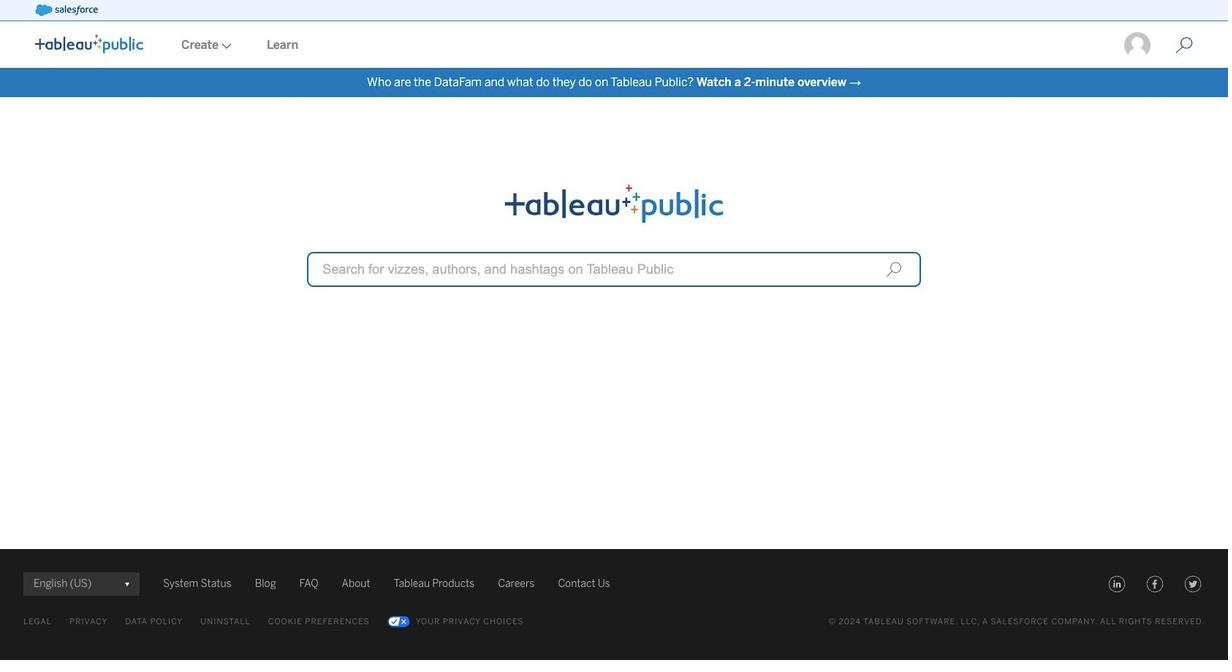 Task type: describe. For each thing, give the bounding box(es) containing it.
Search input field
[[307, 252, 921, 287]]

go to search image
[[1158, 37, 1211, 54]]

search image
[[886, 262, 902, 278]]



Task type: locate. For each thing, give the bounding box(es) containing it.
tara.schultz image
[[1123, 31, 1152, 60]]

logo image
[[35, 34, 143, 53]]

selected language element
[[34, 573, 129, 597]]

salesforce logo image
[[35, 4, 98, 16]]

create image
[[219, 43, 232, 49]]



Task type: vqa. For each thing, say whether or not it's contained in the screenshot.
Go to search image
yes



